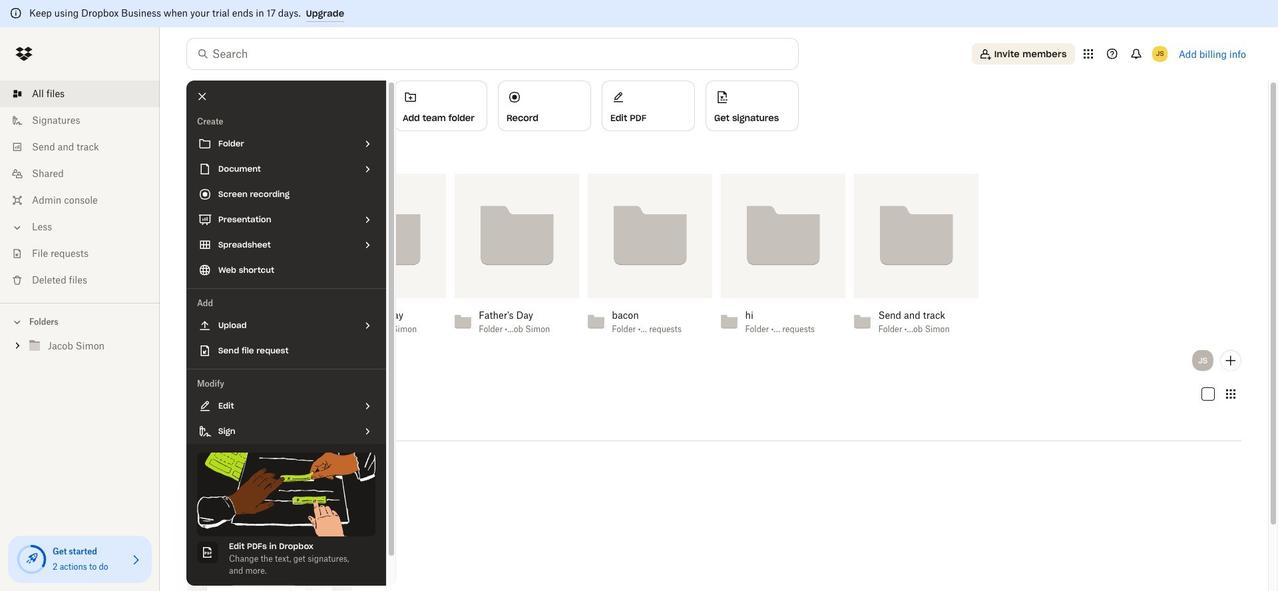 Task type: describe. For each thing, give the bounding box(es) containing it.
close image
[[191, 85, 214, 108]]



Task type: locate. For each thing, give the bounding box(es) containing it.
dropbox image
[[11, 41, 37, 67]]

team member folder, jacob simon row
[[187, 454, 352, 591]]

menu item
[[186, 131, 386, 156], [186, 156, 386, 182], [186, 182, 386, 207], [186, 207, 386, 232], [186, 232, 386, 258], [186, 258, 386, 283], [186, 313, 386, 338], [186, 338, 386, 363], [186, 393, 386, 419], [186, 419, 386, 444], [197, 537, 375, 591]]

alert
[[0, 0, 1278, 27]]

menu
[[186, 81, 396, 591]]

less image
[[11, 221, 24, 234]]

add team members image
[[1223, 352, 1239, 368]]

list item
[[0, 81, 160, 107]]

list
[[0, 73, 160, 303]]



Task type: vqa. For each thing, say whether or not it's contained in the screenshot.
menu item
yes



